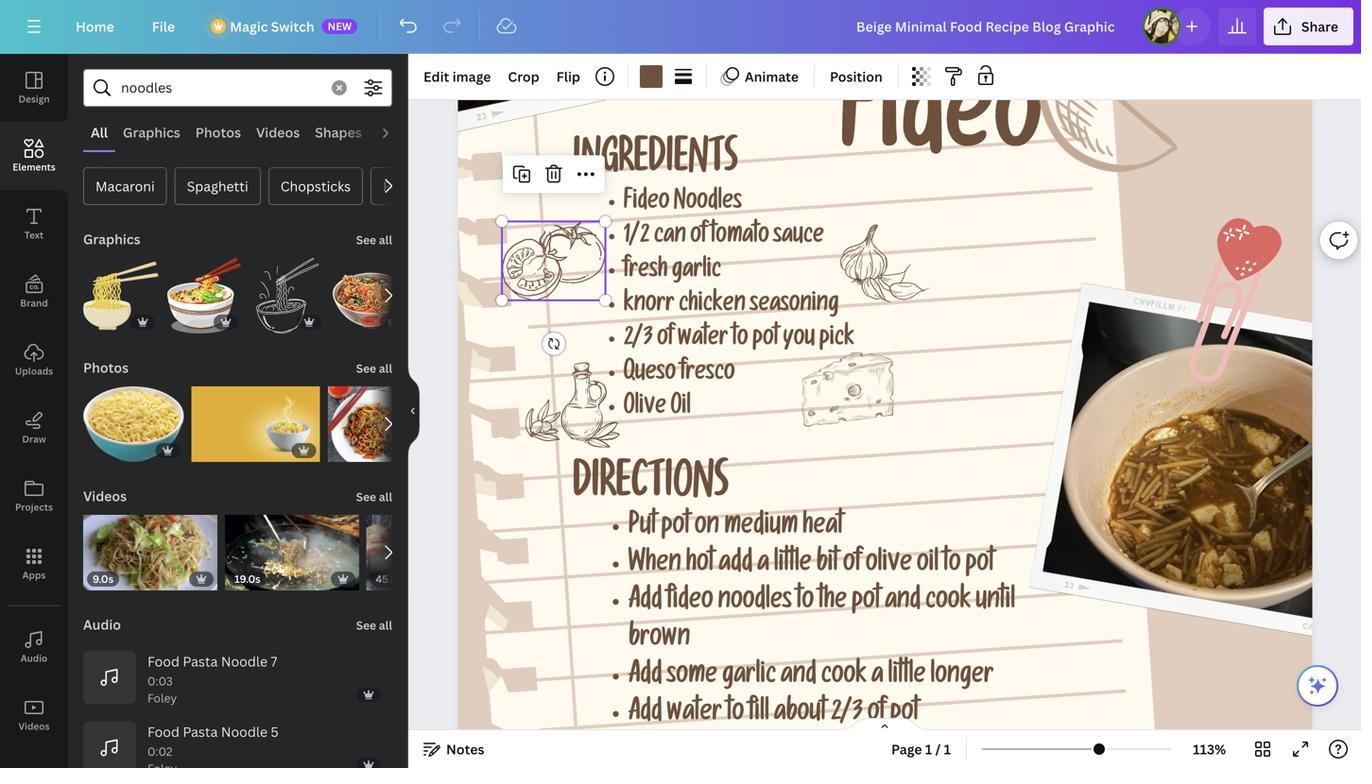 Task type: locate. For each thing, give the bounding box(es) containing it.
noodle
[[221, 653, 268, 671], [221, 723, 268, 741]]

all for graphics
[[379, 232, 392, 248]]

food up 0:03
[[147, 653, 180, 671]]

show pages image
[[839, 717, 930, 733]]

all for audio
[[379, 618, 392, 633]]

edit image
[[423, 68, 491, 86]]

of inside fideo noodles 1/2 can of tomato sauce
[[690, 226, 707, 251]]

see all up noodles illustration image
[[356, 232, 392, 248]]

sauce
[[773, 226, 824, 251]]

see up vegetable noodles image
[[356, 361, 376, 376]]

1 horizontal spatial a
[[872, 665, 884, 692]]

2 vertical spatial audio
[[21, 652, 48, 665]]

audio button down "9.0s"
[[81, 606, 123, 644]]

1 food from the top
[[147, 653, 180, 671]]

2 vertical spatial add
[[629, 702, 662, 730]]

3 add from the top
[[629, 702, 662, 730]]

0 vertical spatial fideo
[[840, 74, 1042, 186]]

see for photos
[[356, 361, 376, 376]]

notes button
[[416, 734, 492, 765]]

a
[[757, 552, 769, 580], [872, 665, 884, 692]]

1 horizontal spatial 1
[[944, 741, 951, 759]]

1 vertical spatial fideo
[[624, 191, 670, 217]]

2 food from the top
[[147, 723, 180, 741]]

2 all from the top
[[379, 361, 392, 376]]

photos button
[[188, 114, 249, 150], [81, 349, 131, 387]]

add
[[629, 590, 662, 618], [629, 665, 662, 692], [629, 702, 662, 730]]

0 vertical spatial graphics button
[[115, 114, 188, 150]]

1 all from the top
[[379, 232, 392, 248]]

photos button right uploads
[[81, 349, 131, 387]]

garlic
[[672, 260, 721, 285], [722, 665, 776, 692]]

food pasta noodle 7
[[147, 653, 277, 671]]

2 add from the top
[[629, 665, 662, 692]]

magic switch
[[230, 17, 314, 35]]

0 vertical spatial add
[[629, 590, 662, 618]]

and inside add fideo noodles to the pot and cook until brown
[[885, 590, 921, 618]]

fideo for fideo
[[840, 74, 1042, 186]]

1 vertical spatial pasta
[[183, 723, 218, 741]]

2 see all from the top
[[356, 361, 392, 376]]

Design title text field
[[841, 8, 1135, 45]]

see all down the '45.0s' on the bottom of page
[[356, 618, 392, 633]]

group
[[83, 247, 159, 334], [166, 247, 242, 334], [250, 247, 325, 334], [333, 258, 408, 334], [83, 375, 184, 462], [191, 375, 320, 462], [328, 387, 411, 462]]

2 see all button from the top
[[354, 349, 394, 387]]

you
[[783, 328, 815, 354]]

cook inside add fideo noodles to the pot and cook until brown
[[925, 590, 971, 618]]

to inside add fideo noodles to the pot and cook until brown
[[797, 590, 814, 618]]

fideo
[[667, 590, 713, 618]]

0 vertical spatial videos button
[[249, 114, 307, 150]]

113%
[[1193, 741, 1226, 759]]

2 horizontal spatial videos
[[256, 123, 300, 141]]

noodle for 5
[[221, 723, 268, 741]]

little left "bit" at the bottom of the page
[[774, 552, 812, 580]]

3 all from the top
[[379, 489, 392, 505]]

2/3 down knorr
[[624, 328, 653, 354]]

about
[[774, 702, 826, 730]]

0 vertical spatial photos
[[195, 123, 241, 141]]

0 horizontal spatial and
[[781, 665, 817, 692]]

pot up the page
[[890, 702, 919, 730]]

add water to fill about 2/3 of pot
[[629, 702, 919, 730]]

videos inside the side panel tab list
[[18, 720, 50, 733]]

see all down vegetable noodles image
[[356, 489, 392, 505]]

1 vertical spatial videos
[[83, 487, 127, 505]]

4 all from the top
[[379, 618, 392, 633]]

1 vertical spatial food
[[147, 723, 180, 741]]

1 see from the top
[[356, 232, 376, 248]]

brand button
[[0, 258, 68, 326]]

foley, 3 seconds element
[[147, 672, 177, 707]]

graphics button right all
[[115, 114, 188, 150]]

oil
[[671, 397, 691, 422]]

text button
[[0, 190, 68, 258]]

2 see from the top
[[356, 361, 376, 376]]

audio down apps
[[21, 652, 48, 665]]

projects
[[15, 501, 53, 514]]

graphics right all
[[123, 123, 180, 141]]

0 vertical spatial noodle
[[221, 653, 268, 671]]

0 vertical spatial 2/3
[[624, 328, 653, 354]]

pick
[[819, 328, 855, 354]]

and up about
[[781, 665, 817, 692]]

some
[[667, 665, 718, 692]]

pot right the
[[852, 590, 881, 618]]

see for audio
[[356, 618, 376, 633]]

see down vegetable noodles image
[[356, 489, 376, 505]]

share
[[1302, 17, 1339, 35]]

longer
[[931, 665, 994, 692]]

see all button for audio
[[354, 606, 394, 644]]

1 see all from the top
[[356, 232, 392, 248]]

draw button
[[0, 394, 68, 462]]

a right 'add'
[[757, 552, 769, 580]]

0 horizontal spatial fideo
[[624, 191, 670, 217]]

photos down search elements search field
[[195, 123, 241, 141]]

0 horizontal spatial a
[[757, 552, 769, 580]]

food up 0:02
[[147, 723, 180, 741]]

all button
[[83, 114, 115, 150]]

noodle ramen with chopstick image
[[83, 258, 159, 334]]

all down the '45.0s' on the bottom of page
[[379, 618, 392, 633]]

spaghetti
[[187, 177, 248, 195]]

4 see all from the top
[[356, 618, 392, 633]]

2 1 from the left
[[944, 741, 951, 759]]

audio up fried
[[377, 123, 415, 141]]

1 horizontal spatial videos
[[83, 487, 127, 505]]

2 noodle from the top
[[221, 723, 268, 741]]

draw
[[22, 433, 46, 446]]

0 horizontal spatial photos button
[[81, 349, 131, 387]]

a up show pages image
[[872, 665, 884, 692]]

45.0s
[[376, 572, 403, 586]]

0:02
[[147, 744, 172, 759]]

all up 45.0s group
[[379, 489, 392, 505]]

0 vertical spatial photos button
[[188, 114, 249, 150]]

apps
[[22, 569, 46, 582]]

queso
[[624, 362, 676, 388]]

photos button down search elements search field
[[188, 114, 249, 150]]

2/3 right about
[[831, 702, 863, 730]]

1 vertical spatial add
[[629, 665, 662, 692]]

see all for graphics
[[356, 232, 392, 248]]

see all for audio
[[356, 618, 392, 633]]

videos button
[[249, 114, 307, 150], [81, 477, 129, 515], [0, 682, 68, 750]]

see all button
[[354, 220, 394, 258], [354, 349, 394, 387], [354, 477, 394, 515], [354, 606, 394, 644]]

apps button
[[0, 530, 68, 598]]

pot
[[753, 328, 779, 354], [661, 515, 690, 543], [966, 552, 994, 580], [852, 590, 881, 618], [890, 702, 919, 730]]

and down olive
[[885, 590, 921, 618]]

4 see from the top
[[356, 618, 376, 633]]

1 vertical spatial audio
[[83, 616, 121, 634]]

1 pasta from the top
[[183, 653, 218, 671]]

see all button down fried
[[354, 220, 394, 258]]

1 horizontal spatial 2/3
[[831, 702, 863, 730]]

5
[[271, 723, 279, 741]]

uploads button
[[0, 326, 68, 394]]

noodle left 5
[[221, 723, 268, 741]]

text
[[24, 229, 44, 242]]

1 horizontal spatial cook
[[925, 590, 971, 618]]

and
[[885, 590, 921, 618], [781, 665, 817, 692]]

see down the '45.0s' on the bottom of page
[[356, 618, 376, 633]]

0 vertical spatial audio
[[377, 123, 415, 141]]

knorr chicken seasoning 2/3 of water to pot you pick queso fresco olive oil
[[624, 294, 855, 422]]

0 horizontal spatial photos
[[83, 359, 129, 377]]

0 horizontal spatial audio
[[21, 652, 48, 665]]

of up queso
[[657, 328, 674, 354]]

water down some
[[667, 702, 722, 730]]

1 vertical spatial cook
[[821, 665, 867, 692]]

pot left on
[[661, 515, 690, 543]]

photos up a bowl of noodles image
[[83, 359, 129, 377]]

add for add fideo noodles to the pot and cook until brown
[[629, 590, 662, 618]]

instant noodles concept image
[[191, 387, 320, 462]]

animate
[[745, 68, 799, 86]]

on
[[695, 515, 719, 543]]

see all button down the '45.0s' on the bottom of page
[[354, 606, 394, 644]]

fried
[[383, 177, 415, 195]]

4 see all button from the top
[[354, 606, 394, 644]]

cook down oil
[[925, 590, 971, 618]]

1 vertical spatial and
[[781, 665, 817, 692]]

crop button
[[500, 61, 547, 92]]

/
[[935, 741, 941, 759]]

cook up about
[[821, 665, 867, 692]]

0 vertical spatial food
[[147, 653, 180, 671]]

1
[[925, 741, 932, 759], [944, 741, 951, 759]]

water
[[678, 328, 728, 354], [667, 702, 722, 730]]

2/3
[[624, 328, 653, 354], [831, 702, 863, 730]]

1 vertical spatial a
[[872, 665, 884, 692]]

audio
[[377, 123, 415, 141], [83, 616, 121, 634], [21, 652, 48, 665]]

113% button
[[1179, 734, 1240, 765]]

foley, 2 seconds element
[[147, 743, 177, 769]]

side panel tab list
[[0, 54, 68, 769]]

to left the
[[797, 590, 814, 618]]

add for add some garlic and cook a little longer
[[629, 665, 662, 692]]

of right the can
[[690, 226, 707, 251]]

see all up vegetable noodles image
[[356, 361, 392, 376]]

audio button down apps
[[0, 614, 68, 682]]

0 horizontal spatial 2/3
[[624, 328, 653, 354]]

2/3 inside knorr chicken seasoning 2/3 of water to pot you pick queso fresco olive oil
[[624, 328, 653, 354]]

put pot on medium heat
[[629, 515, 843, 543]]

home
[[76, 17, 114, 35]]

2 horizontal spatial audio button
[[369, 114, 422, 150]]

1 add from the top
[[629, 590, 662, 618]]

1 vertical spatial noodle
[[221, 723, 268, 741]]

graphics button
[[115, 114, 188, 150], [81, 220, 142, 258]]

see all for photos
[[356, 361, 392, 376]]

2 pasta from the top
[[183, 723, 218, 741]]

2 horizontal spatial audio
[[377, 123, 415, 141]]

pasta
[[183, 653, 218, 671], [183, 723, 218, 741]]

1 right /
[[944, 741, 951, 759]]

1 see all button from the top
[[354, 220, 394, 258]]

2 horizontal spatial videos button
[[249, 114, 307, 150]]

see up noodles illustration image
[[356, 232, 376, 248]]

audio button up fried
[[369, 114, 422, 150]]

0 horizontal spatial 1
[[925, 741, 932, 759]]

fideo noodles 1/2 can of tomato sauce
[[624, 191, 824, 251]]

food
[[147, 653, 180, 671], [147, 723, 180, 741]]

0 horizontal spatial videos
[[18, 720, 50, 733]]

1 vertical spatial little
[[888, 665, 926, 692]]

1 vertical spatial photos
[[83, 359, 129, 377]]

to down chicken
[[732, 328, 748, 354]]

3 see all button from the top
[[354, 477, 394, 515]]

garlic up fill
[[722, 665, 776, 692]]

1 horizontal spatial fideo
[[840, 74, 1042, 186]]

0 vertical spatial pasta
[[183, 653, 218, 671]]

1 noodle from the top
[[221, 653, 268, 671]]

noodles image
[[166, 258, 242, 334]]

until
[[976, 590, 1015, 618]]

fideo for fideo noodles 1/2 can of tomato sauce
[[624, 191, 670, 217]]

all down fried
[[379, 232, 392, 248]]

3 see from the top
[[356, 489, 376, 505]]

0 vertical spatial water
[[678, 328, 728, 354]]

see
[[356, 232, 376, 248], [356, 361, 376, 376], [356, 489, 376, 505], [356, 618, 376, 633]]

noodle left 7 at the left of page
[[221, 653, 268, 671]]

brand
[[20, 297, 48, 310]]

to left fill
[[727, 702, 744, 730]]

audio button
[[369, 114, 422, 150], [81, 606, 123, 644], [0, 614, 68, 682]]

all
[[379, 232, 392, 248], [379, 361, 392, 376], [379, 489, 392, 505], [379, 618, 392, 633]]

audio down "9.0s"
[[83, 616, 121, 634]]

2 vertical spatial videos button
[[0, 682, 68, 750]]

add some garlic and cook a little longer
[[629, 665, 994, 692]]

1 vertical spatial videos button
[[81, 477, 129, 515]]

vegetable noodles image
[[328, 387, 411, 462]]

all left "hide" image on the left of the page
[[379, 361, 392, 376]]

0 horizontal spatial cook
[[821, 665, 867, 692]]

all for photos
[[379, 361, 392, 376]]

position button
[[822, 61, 890, 92]]

1 left /
[[925, 741, 932, 759]]

water up the fresco
[[678, 328, 728, 354]]

rice
[[419, 177, 443, 195]]

2 vertical spatial videos
[[18, 720, 50, 733]]

see all button down vegetable noodles image
[[354, 477, 394, 515]]

add inside add fideo noodles to the pot and cook until brown
[[629, 590, 662, 618]]

see all button left "hide" image on the left of the page
[[354, 349, 394, 387]]

0 horizontal spatial little
[[774, 552, 812, 580]]

graphics down macaroni
[[83, 230, 140, 248]]

of
[[690, 226, 707, 251], [657, 328, 674, 354], [843, 552, 861, 580], [868, 702, 886, 730]]

pot left you
[[753, 328, 779, 354]]

0 vertical spatial and
[[885, 590, 921, 618]]

edit
[[423, 68, 449, 86]]

0 vertical spatial cook
[[925, 590, 971, 618]]

tomato
[[711, 226, 769, 251]]

3 see all from the top
[[356, 489, 392, 505]]

fresh
[[624, 260, 668, 285]]

garlic up chicken
[[672, 260, 721, 285]]

little
[[774, 552, 812, 580], [888, 665, 926, 692]]

0 vertical spatial videos
[[256, 123, 300, 141]]

graphics button down macaroni
[[81, 220, 142, 258]]

shapes button
[[307, 114, 369, 150]]

1 horizontal spatial and
[[885, 590, 921, 618]]

1 vertical spatial graphics button
[[81, 220, 142, 258]]

0 horizontal spatial audio button
[[0, 614, 68, 682]]

fideo inside fideo noodles 1/2 can of tomato sauce
[[624, 191, 670, 217]]

little up show pages image
[[888, 665, 926, 692]]



Task type: vqa. For each thing, say whether or not it's contained in the screenshot.
Add to the middle
yes



Task type: describe. For each thing, give the bounding box(es) containing it.
hide image
[[407, 366, 420, 457]]

olive
[[866, 552, 912, 580]]

19.0s
[[234, 572, 260, 586]]

file button
[[137, 8, 190, 45]]

1 horizontal spatial photos
[[195, 123, 241, 141]]

see all for videos
[[356, 489, 392, 505]]

can
[[654, 226, 686, 251]]

all for videos
[[379, 489, 392, 505]]

1/2
[[624, 226, 650, 251]]

seasoning
[[750, 294, 839, 320]]

pasta for food pasta noodle 7
[[183, 653, 218, 671]]

1 1 from the left
[[925, 741, 932, 759]]

heat
[[803, 515, 843, 543]]

page
[[891, 741, 922, 759]]

directions
[[573, 467, 729, 512]]

medium
[[724, 515, 798, 543]]

9.0s group
[[83, 504, 217, 591]]

pasta for food pasta noodle 5
[[183, 723, 218, 741]]

add for add water to fill about 2/3 of pot
[[629, 702, 662, 730]]

0 vertical spatial graphics
[[123, 123, 180, 141]]

spaghetti button
[[175, 167, 261, 205]]

the
[[819, 590, 847, 618]]

design
[[18, 93, 50, 105]]

image
[[453, 68, 491, 86]]

see all button for graphics
[[354, 220, 394, 258]]

see all button for videos
[[354, 477, 394, 515]]

put
[[629, 515, 657, 543]]

add
[[719, 552, 753, 580]]

food pasta noodle 5
[[147, 723, 279, 741]]

edit image button
[[416, 61, 499, 92]]

fried rice button
[[371, 167, 455, 205]]

chicken
[[679, 294, 746, 320]]

45.0s group
[[366, 515, 500, 591]]

oil
[[917, 552, 939, 580]]

shapes
[[315, 123, 362, 141]]

brown
[[629, 627, 690, 655]]

1 vertical spatial graphics
[[83, 230, 140, 248]]

see all button for photos
[[354, 349, 394, 387]]

noodles
[[674, 191, 742, 217]]

1 vertical spatial 2/3
[[831, 702, 863, 730]]

new
[[328, 19, 352, 33]]

of inside knorr chicken seasoning 2/3 of water to pot you pick queso fresco olive oil
[[657, 328, 674, 354]]

macaroni
[[95, 177, 155, 195]]

0:03 foley
[[147, 673, 177, 706]]

home link
[[60, 8, 129, 45]]

fill
[[749, 702, 769, 730]]

food for food pasta noodle 5
[[147, 723, 180, 741]]

1 horizontal spatial audio button
[[81, 606, 123, 644]]

fresco
[[680, 362, 735, 388]]

file
[[152, 17, 175, 35]]

#725039 image
[[640, 65, 663, 88]]

Search elements search field
[[121, 70, 320, 106]]

noodles illustration image
[[333, 258, 408, 334]]

canva assistant image
[[1306, 675, 1329, 698]]

olive oil hand drawn image
[[526, 363, 620, 448]]

all
[[91, 123, 108, 141]]

see for videos
[[356, 489, 376, 505]]

pot up until
[[966, 552, 994, 580]]

1 vertical spatial water
[[667, 702, 722, 730]]

flip
[[556, 68, 580, 86]]

projects button
[[0, 462, 68, 530]]

7
[[271, 653, 277, 671]]

flip button
[[549, 61, 588, 92]]

0 horizontal spatial videos button
[[0, 682, 68, 750]]

elements
[[13, 161, 56, 173]]

switch
[[271, 17, 314, 35]]

chopsticks button
[[268, 167, 363, 205]]

water inside knorr chicken seasoning 2/3 of water to pot you pick queso fresco olive oil
[[678, 328, 728, 354]]

foley
[[147, 691, 177, 706]]

fresh garlic
[[624, 260, 721, 285]]

pot inside knorr chicken seasoning 2/3 of water to pot you pick queso fresco olive oil
[[753, 328, 779, 354]]

1 vertical spatial garlic
[[722, 665, 776, 692]]

0:03
[[147, 673, 173, 689]]

ingredients
[[573, 143, 738, 186]]

when
[[629, 552, 681, 580]]

macaroni button
[[83, 167, 167, 205]]

bit
[[816, 552, 839, 580]]

design button
[[0, 54, 68, 122]]

to right oil
[[944, 552, 961, 580]]

1 horizontal spatial audio
[[83, 616, 121, 634]]

0 vertical spatial garlic
[[672, 260, 721, 285]]

see for graphics
[[356, 232, 376, 248]]

add fideo noodles to the pot and cook until brown
[[629, 590, 1015, 655]]

1 vertical spatial photos button
[[81, 349, 131, 387]]

a bowl of noodles image
[[83, 387, 184, 462]]

knorr
[[624, 294, 675, 320]]

magic
[[230, 17, 268, 35]]

1 horizontal spatial photos button
[[188, 114, 249, 150]]

food for food pasta noodle 7
[[147, 653, 180, 671]]

when hot add a little bit of olive oil to pot
[[629, 552, 994, 580]]

1 horizontal spatial videos button
[[81, 477, 129, 515]]

olive
[[624, 397, 666, 422]]

0 vertical spatial a
[[757, 552, 769, 580]]

chopsticks
[[281, 177, 351, 195]]

noodles
[[718, 590, 792, 618]]

9.0s
[[93, 572, 114, 586]]

hot
[[686, 552, 714, 580]]

notes
[[446, 741, 484, 759]]

noodle for 7
[[221, 653, 268, 671]]

share button
[[1264, 8, 1354, 45]]

pot inside add fideo noodles to the pot and cook until brown
[[852, 590, 881, 618]]

page 1 / 1
[[891, 741, 951, 759]]

of right "bit" at the bottom of the page
[[843, 552, 861, 580]]

#725039 image
[[640, 65, 663, 88]]

main menu bar
[[0, 0, 1361, 54]]

audio inside the side panel tab list
[[21, 652, 48, 665]]

fried rice
[[383, 177, 443, 195]]

0 vertical spatial little
[[774, 552, 812, 580]]

1 horizontal spatial little
[[888, 665, 926, 692]]

of down add some garlic and cook a little longer
[[868, 702, 886, 730]]

to inside knorr chicken seasoning 2/3 of water to pot you pick queso fresco olive oil
[[732, 328, 748, 354]]

crop
[[508, 68, 539, 86]]

uploads
[[15, 365, 53, 378]]

19.0s group
[[225, 504, 359, 591]]



